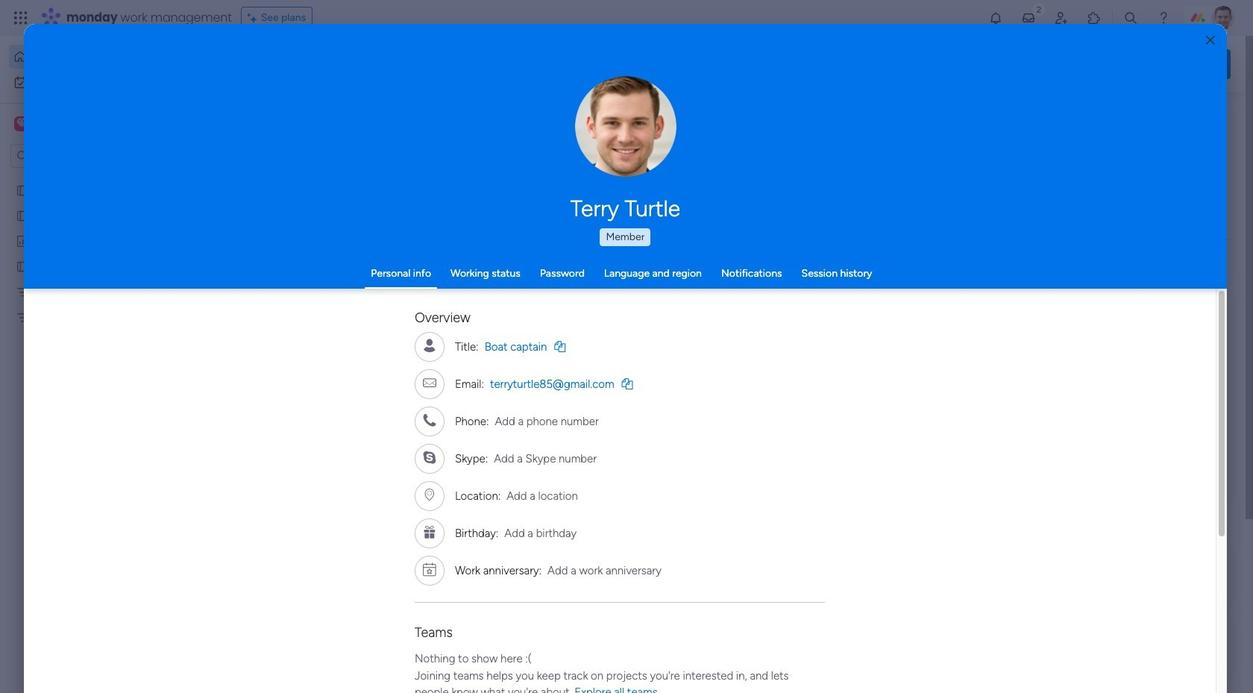 Task type: describe. For each thing, give the bounding box(es) containing it.
2 image
[[1033, 1, 1046, 18]]

public board image
[[16, 259, 30, 273]]

select product image
[[13, 10, 28, 25]]

quick search results list box
[[231, 140, 972, 520]]

1 component image from the left
[[249, 296, 263, 309]]

1 horizontal spatial public dashboard image
[[737, 272, 754, 289]]

copied! image
[[555, 341, 566, 352]]

templates image image
[[1021, 300, 1218, 403]]

close image
[[1207, 35, 1216, 46]]

workspace image
[[14, 116, 29, 132]]

add to favorites image
[[687, 273, 702, 288]]

invite members image
[[1055, 10, 1070, 25]]

component image
[[493, 296, 507, 309]]

dapulse x slim image
[[1209, 108, 1227, 126]]

help center element
[[1008, 616, 1232, 675]]

terry turtle image
[[1212, 6, 1236, 30]]

getting started element
[[1008, 544, 1232, 604]]



Task type: locate. For each thing, give the bounding box(es) containing it.
1 vertical spatial public dashboard image
[[737, 272, 754, 289]]

add to favorites image
[[931, 273, 946, 288], [443, 456, 458, 471]]

component image
[[249, 296, 263, 309], [737, 296, 751, 309]]

copied! image
[[622, 378, 633, 389]]

0 horizontal spatial public dashboard image
[[16, 234, 30, 248]]

1 vertical spatial option
[[9, 70, 181, 94]]

2 vertical spatial option
[[0, 177, 190, 180]]

update feed image
[[1022, 10, 1037, 25]]

0 vertical spatial public dashboard image
[[16, 234, 30, 248]]

notifications image
[[989, 10, 1004, 25]]

public dashboard image up public board icon
[[16, 234, 30, 248]]

option
[[9, 45, 181, 69], [9, 70, 181, 94], [0, 177, 190, 180]]

1 horizontal spatial add to favorites image
[[931, 273, 946, 288]]

Search in workspace field
[[31, 147, 125, 165]]

public board image
[[16, 183, 30, 197], [16, 208, 30, 222], [249, 272, 266, 289], [493, 272, 510, 289]]

2 component image from the left
[[737, 296, 751, 309]]

0 horizontal spatial add to favorites image
[[443, 456, 458, 471]]

see plans image
[[248, 10, 261, 26]]

0 horizontal spatial component image
[[249, 296, 263, 309]]

remove from favorites image
[[443, 273, 458, 288]]

0 vertical spatial add to favorites image
[[931, 273, 946, 288]]

monday marketplace image
[[1087, 10, 1102, 25]]

0 vertical spatial option
[[9, 45, 181, 69]]

public dashboard image right add to favorites icon
[[737, 272, 754, 289]]

list box
[[0, 174, 190, 531]]

1 horizontal spatial component image
[[737, 296, 751, 309]]

help image
[[1157, 10, 1172, 25]]

public dashboard image
[[16, 234, 30, 248], [737, 272, 754, 289]]

workspace image
[[17, 116, 27, 132]]

search everything image
[[1124, 10, 1139, 25]]

workspace selection element
[[14, 115, 125, 134]]

1 vertical spatial add to favorites image
[[443, 456, 458, 471]]



Task type: vqa. For each thing, say whether or not it's contained in the screenshot.
Add to favorites image
yes



